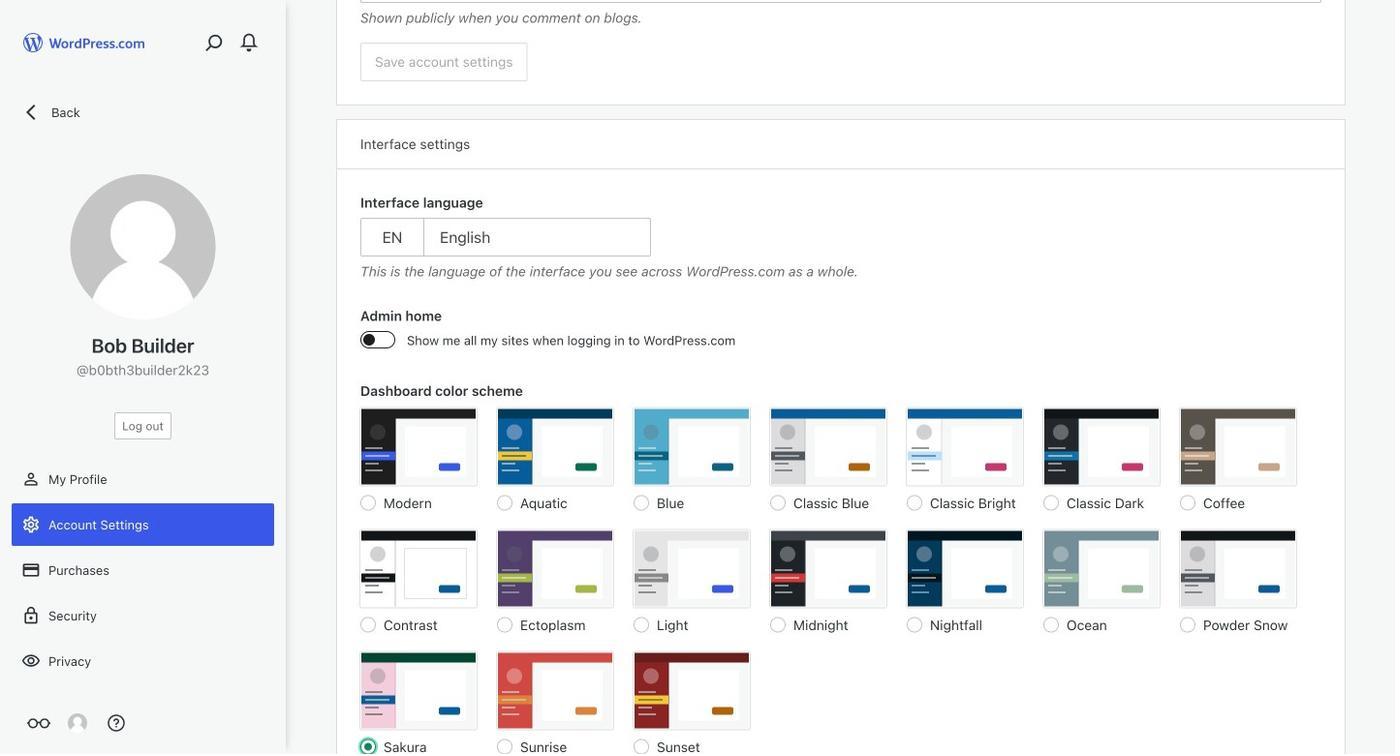 Task type: describe. For each thing, give the bounding box(es) containing it.
settings image
[[21, 515, 41, 535]]

2 list item from the top
[[1386, 169, 1395, 259]]

visibility image
[[21, 652, 41, 671]]

blue image
[[634, 408, 750, 486]]

light image
[[634, 530, 750, 608]]

sunrise image
[[497, 652, 613, 730]]

1 vertical spatial bob builder image
[[68, 714, 87, 733]]

nightfall image
[[907, 530, 1023, 608]]

ocean image
[[1043, 530, 1160, 608]]

1 list item from the top
[[1386, 68, 1395, 139]]

modern image
[[360, 408, 477, 486]]

coffee image
[[1180, 408, 1296, 486]]

contrast image
[[360, 530, 477, 608]]

credit_card image
[[21, 561, 41, 580]]

ectoplasm image
[[497, 530, 613, 608]]

1 group from the top
[[360, 0, 1321, 28]]

classic dark image
[[1043, 408, 1160, 486]]

3 group from the top
[[360, 306, 1321, 362]]

3 list item from the top
[[1386, 259, 1395, 350]]



Task type: locate. For each thing, give the bounding box(es) containing it.
person image
[[21, 470, 41, 489]]

sakura image
[[360, 652, 477, 730]]

classic blue image
[[770, 408, 886, 486]]

classic bright image
[[907, 408, 1023, 486]]

None url field
[[360, 0, 1321, 3]]

reader image
[[27, 712, 50, 735]]

bob builder image
[[70, 174, 216, 320], [68, 714, 87, 733]]

4 list item from the top
[[1386, 350, 1395, 422]]

list item
[[1386, 68, 1395, 139], [1386, 169, 1395, 259], [1386, 259, 1395, 350], [1386, 350, 1395, 422]]

0 vertical spatial bob builder image
[[70, 174, 216, 320]]

sunset image
[[634, 652, 750, 730]]

aquatic image
[[497, 408, 613, 486]]

lock image
[[21, 606, 41, 626]]

4 group from the top
[[360, 381, 1321, 755]]

group
[[360, 0, 1321, 28], [360, 193, 1321, 282], [360, 306, 1321, 362], [360, 381, 1321, 755]]

2 group from the top
[[360, 193, 1321, 282]]

midnight image
[[770, 530, 886, 608]]

None radio
[[497, 496, 512, 511], [634, 496, 649, 511], [770, 496, 786, 511], [1043, 496, 1059, 511], [1180, 496, 1196, 511], [360, 618, 376, 633], [497, 618, 512, 633], [770, 618, 786, 633], [907, 618, 922, 633], [1043, 618, 1059, 633], [1180, 618, 1196, 633], [497, 740, 512, 755], [497, 496, 512, 511], [634, 496, 649, 511], [770, 496, 786, 511], [1043, 496, 1059, 511], [1180, 496, 1196, 511], [360, 618, 376, 633], [497, 618, 512, 633], [770, 618, 786, 633], [907, 618, 922, 633], [1043, 618, 1059, 633], [1180, 618, 1196, 633], [497, 740, 512, 755]]

powder snow image
[[1180, 530, 1296, 608]]

None radio
[[360, 496, 376, 511], [907, 496, 922, 511], [634, 618, 649, 633], [360, 740, 376, 755], [634, 740, 649, 755], [360, 496, 376, 511], [907, 496, 922, 511], [634, 618, 649, 633], [360, 740, 376, 755], [634, 740, 649, 755]]



Task type: vqa. For each thing, say whether or not it's contained in the screenshot.
25m ago within The Atavist Magazine row
no



